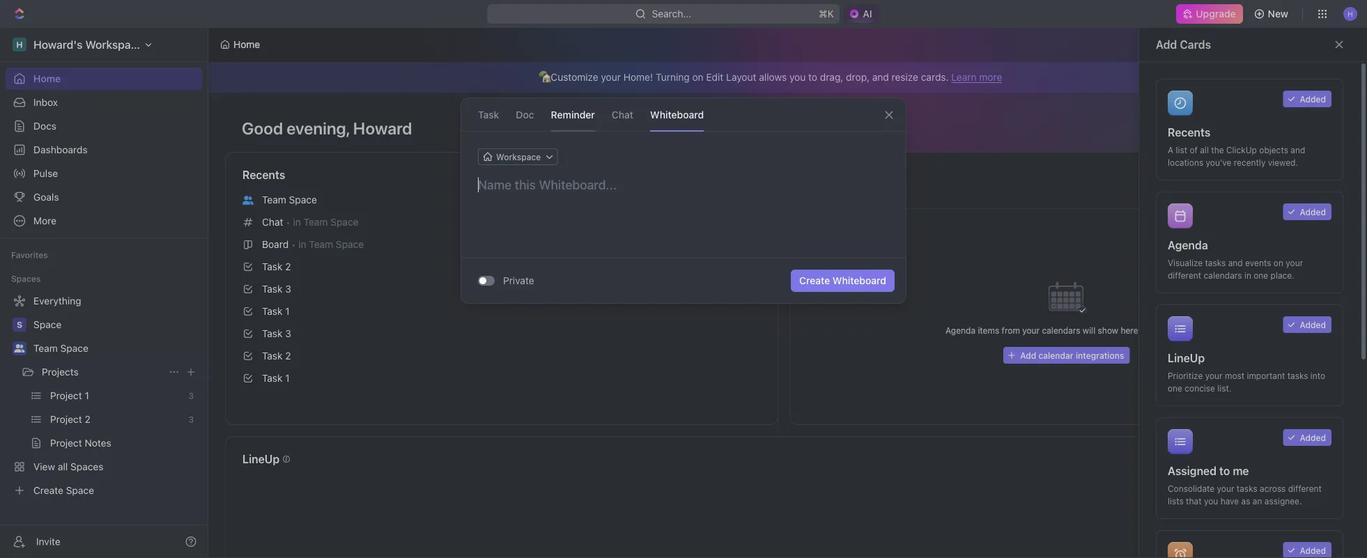 Task type: describe. For each thing, give the bounding box(es) containing it.
today button
[[1277, 189, 1313, 206]]

me
[[1233, 465, 1250, 478]]

events
[[1246, 258, 1272, 268]]

🏡
[[539, 71, 548, 83]]

chat for chat • in team space
[[262, 216, 283, 228]]

0 vertical spatial edit
[[1183, 39, 1200, 50]]

docs
[[33, 120, 56, 132]]

2 for task 2
[[285, 261, 291, 273]]

cards for add cards
[[1181, 38, 1212, 51]]

you've
[[1206, 158, 1232, 167]]

• for chat
[[286, 217, 290, 228]]

task for 1st task 3 link from the bottom
[[262, 328, 283, 340]]

cards for manage cards
[[1320, 39, 1347, 50]]

agenda for agenda items from your calendars will show here. learn more
[[946, 326, 976, 335]]

1 vertical spatial edit
[[707, 71, 724, 83]]

0 vertical spatial home
[[234, 39, 260, 50]]

task 1 link
[[237, 300, 767, 323]]

‎task 2
[[262, 350, 291, 362]]

place.
[[1271, 270, 1295, 280]]

recents for recents
[[243, 168, 285, 182]]

1 vertical spatial learn
[[1144, 326, 1166, 335]]

board
[[262, 239, 289, 250]]

reminder
[[551, 109, 595, 120]]

docs link
[[6, 115, 202, 137]]

concise
[[1185, 383, 1216, 393]]

assignee.
[[1265, 496, 1303, 506]]

user group image
[[243, 196, 254, 205]]

different for me
[[1289, 484, 1322, 494]]

create
[[800, 275, 830, 287]]

dialog containing task
[[461, 98, 907, 304]]

here.
[[1121, 326, 1141, 335]]

reminders image
[[1168, 542, 1194, 558]]

5 added from the top
[[1300, 546, 1327, 556]]

add cards
[[1157, 38, 1212, 51]]

create whiteboard button
[[791, 270, 895, 292]]

visualize
[[1168, 258, 1203, 268]]

space up chat • in team space
[[289, 194, 317, 206]]

the
[[1212, 145, 1225, 155]]

‎task 1 link
[[237, 367, 767, 390]]

customize
[[551, 71, 599, 83]]

task button
[[478, 98, 499, 131]]

agenda visualize tasks and events on your different calendars in one place.
[[1168, 239, 1304, 280]]

new
[[1269, 8, 1289, 20]]

your inside alert
[[601, 71, 621, 83]]

team space link inside sidebar navigation
[[33, 337, 199, 360]]

drop,
[[846, 71, 870, 83]]

objects
[[1260, 145, 1289, 155]]

goals link
[[6, 186, 202, 208]]

reminder button
[[551, 98, 595, 131]]

and inside alert
[[873, 71, 889, 83]]

added button for recents
[[1284, 91, 1332, 107]]

space down chat • in team space
[[336, 239, 364, 250]]

workspace button
[[478, 148, 558, 165]]

chat for chat
[[612, 109, 634, 120]]

edit layout:
[[1183, 39, 1236, 50]]

allows
[[759, 71, 787, 83]]

doc button
[[516, 98, 534, 131]]

viewed.
[[1269, 158, 1299, 167]]

add calendar integrations
[[1021, 351, 1125, 360]]

tree inside sidebar navigation
[[6, 290, 202, 502]]

have
[[1221, 496, 1240, 506]]

1 vertical spatial more
[[1168, 326, 1188, 335]]

added button for agenda
[[1284, 204, 1332, 220]]

assigned to me consolidate your tasks across different lists that you have as an assignee.
[[1168, 465, 1322, 506]]

added for agenda
[[1300, 207, 1327, 217]]

one inside lineup prioritize your most important tasks into one concise list.
[[1168, 383, 1183, 393]]

add for add cards
[[1157, 38, 1178, 51]]

recents for recents a list of all the clickup objects and locations you've recently viewed.
[[1168, 126, 1211, 139]]

howard
[[353, 119, 412, 138]]

create whiteboard
[[800, 275, 887, 287]]

upgrade link
[[1177, 4, 1243, 24]]

space up board • in team space
[[331, 216, 359, 228]]

3 for second task 3 link from the bottom of the page
[[285, 283, 291, 295]]

good
[[242, 119, 283, 138]]

a
[[1168, 145, 1174, 155]]

spaces
[[11, 274, 41, 284]]

and inside agenda visualize tasks and events on your different calendars in one place.
[[1229, 258, 1244, 268]]

into
[[1311, 371, 1326, 381]]

dashboards link
[[6, 139, 202, 161]]

an
[[1253, 496, 1263, 506]]

assigned to me image
[[1168, 429, 1194, 455]]

whiteboard button
[[651, 98, 704, 131]]

today
[[1283, 192, 1307, 202]]

in for chat
[[293, 216, 301, 228]]

show
[[1098, 326, 1119, 335]]

task 3 for second task 3 link from the bottom of the page
[[262, 283, 291, 295]]

workspace
[[496, 152, 541, 162]]

task for task 2 link
[[262, 261, 283, 273]]

chat • in team space
[[262, 216, 359, 228]]

most
[[1226, 371, 1245, 381]]

added for assigned to me
[[1300, 433, 1327, 443]]

evening,
[[287, 119, 350, 138]]

all
[[1201, 145, 1210, 155]]

integrations
[[1076, 351, 1125, 360]]

your right from
[[1023, 326, 1040, 335]]

‎task 2 link
[[237, 345, 767, 367]]

🏡 customize your home! turning on edit layout allows you to drag, drop, and resize cards. learn more
[[539, 71, 1003, 83]]

search...
[[652, 8, 692, 20]]

‎task for ‎task 2
[[262, 350, 283, 362]]

agenda image
[[1168, 204, 1194, 229]]

different for tasks
[[1168, 270, 1202, 280]]

your inside lineup prioritize your most important tasks into one concise list.
[[1206, 371, 1223, 381]]

to inside alert
[[809, 71, 818, 83]]

clickup
[[1227, 145, 1258, 155]]

1 horizontal spatial team space link
[[237, 189, 767, 211]]

1 for ‎task 1
[[285, 373, 290, 384]]

team inside sidebar navigation
[[33, 343, 58, 354]]

chat button
[[612, 98, 634, 131]]

pulse link
[[6, 162, 202, 185]]

Name this Whiteboard... field
[[462, 176, 906, 193]]

consolidate
[[1168, 484, 1215, 494]]

cards.
[[921, 71, 949, 83]]

home inside sidebar navigation
[[33, 73, 61, 84]]

prioritize
[[1168, 371, 1203, 381]]

projects link
[[42, 361, 163, 383]]

‎task for ‎task 1
[[262, 373, 283, 384]]



Task type: vqa. For each thing, say whether or not it's contained in the screenshot.
to do
no



Task type: locate. For each thing, give the bounding box(es) containing it.
cards right the manage
[[1320, 39, 1347, 50]]

and right drop,
[[873, 71, 889, 83]]

tasks inside agenda visualize tasks and events on your different calendars in one place.
[[1206, 258, 1227, 268]]

1 horizontal spatial recents
[[1168, 126, 1211, 139]]

0 vertical spatial different
[[1168, 270, 1202, 280]]

more right cards.
[[980, 71, 1003, 83]]

task for second task 3 link from the bottom of the page
[[262, 283, 283, 295]]

added
[[1300, 94, 1327, 104], [1300, 207, 1327, 217], [1300, 320, 1327, 330], [1300, 433, 1327, 443], [1300, 546, 1327, 556]]

agenda for agenda visualize tasks and events on your different calendars in one place.
[[1168, 239, 1209, 252]]

cards inside button
[[1320, 39, 1347, 50]]

your inside agenda visualize tasks and events on your different calendars in one place.
[[1286, 258, 1304, 268]]

1 vertical spatial ‎task
[[262, 373, 283, 384]]

space inside tree
[[60, 343, 88, 354]]

and left events
[[1229, 258, 1244, 268]]

your up have
[[1218, 484, 1235, 494]]

add left calendar
[[1021, 351, 1037, 360]]

recently
[[1234, 158, 1266, 167]]

1 1 from the top
[[285, 306, 290, 317]]

in for board
[[299, 239, 306, 250]]

0 horizontal spatial recents
[[243, 168, 285, 182]]

⌘k
[[819, 8, 834, 20]]

1 horizontal spatial •
[[292, 239, 296, 250]]

space up "projects"
[[60, 343, 88, 354]]

• for board
[[292, 239, 296, 250]]

2 vertical spatial in
[[1245, 270, 1252, 280]]

team space link down workspace button
[[237, 189, 767, 211]]

task down task 2
[[262, 306, 283, 317]]

learn
[[952, 71, 977, 83], [1144, 326, 1166, 335]]

team right user group image
[[262, 194, 286, 206]]

task 3 for 1st task 3 link from the bottom
[[262, 328, 291, 340]]

learn more link for agenda items from your calendars will show here.
[[1144, 326, 1188, 335]]

1 horizontal spatial one
[[1254, 270, 1269, 280]]

added down today 'button'
[[1300, 207, 1327, 217]]

added button up across
[[1284, 429, 1332, 446]]

1 vertical spatial •
[[292, 239, 296, 250]]

sidebar navigation
[[0, 28, 208, 558]]

1 horizontal spatial you
[[1205, 496, 1219, 506]]

2 3 from the top
[[285, 328, 291, 340]]

team right user group icon
[[33, 343, 58, 354]]

0 horizontal spatial •
[[286, 217, 290, 228]]

‎task up ‎task 1
[[262, 350, 283, 362]]

4 added from the top
[[1300, 433, 1327, 443]]

0 horizontal spatial chat
[[262, 216, 283, 228]]

0 vertical spatial agenda
[[1168, 239, 1209, 252]]

tasks up "as"
[[1237, 484, 1258, 494]]

space
[[289, 194, 317, 206], [331, 216, 359, 228], [336, 239, 364, 250], [60, 343, 88, 354]]

recents up of
[[1168, 126, 1211, 139]]

• inside chat • in team space
[[286, 217, 290, 228]]

0 vertical spatial add
[[1157, 38, 1178, 51]]

0 horizontal spatial to
[[809, 71, 818, 83]]

0 vertical spatial 1
[[285, 306, 290, 317]]

2
[[285, 261, 291, 273], [285, 350, 291, 362]]

3 added from the top
[[1300, 320, 1327, 330]]

different up assignee. on the right
[[1289, 484, 1322, 494]]

task 3 up ‎task 2
[[262, 328, 291, 340]]

1 vertical spatial tasks
[[1288, 371, 1309, 381]]

0 horizontal spatial more
[[980, 71, 1003, 83]]

good evening, howard
[[242, 119, 412, 138]]

2 2 from the top
[[285, 350, 291, 362]]

0 vertical spatial calendars
[[1204, 270, 1243, 280]]

1 down task 2
[[285, 306, 290, 317]]

from
[[1002, 326, 1021, 335]]

0 vertical spatial one
[[1254, 270, 1269, 280]]

2 for ‎task 2
[[285, 350, 291, 362]]

learn inside alert
[[952, 71, 977, 83]]

2 inside ‎task 2 link
[[285, 350, 291, 362]]

edit
[[1183, 39, 1200, 50], [707, 71, 724, 83]]

added button down assignee. on the right
[[1284, 542, 1332, 558]]

and inside recents a list of all the clickup objects and locations you've recently viewed.
[[1291, 145, 1306, 155]]

learn more link right cards.
[[952, 71, 1003, 83]]

recents up user group image
[[243, 168, 285, 182]]

0 vertical spatial tasks
[[1206, 258, 1227, 268]]

1 vertical spatial different
[[1289, 484, 1322, 494]]

learn more link for 🏡 customize your home! turning on edit layout allows you to drag, drop, and resize cards.
[[952, 71, 1003, 83]]

1 horizontal spatial add
[[1157, 38, 1178, 51]]

3 down task 2
[[285, 283, 291, 295]]

0 vertical spatial ‎task
[[262, 350, 283, 362]]

1 vertical spatial add
[[1021, 351, 1037, 360]]

1 horizontal spatial whiteboard
[[833, 275, 887, 287]]

1 vertical spatial task 3 link
[[237, 323, 767, 345]]

added down into
[[1300, 433, 1327, 443]]

0 vertical spatial •
[[286, 217, 290, 228]]

2 up ‎task 1
[[285, 350, 291, 362]]

0 horizontal spatial add
[[1021, 351, 1037, 360]]

1 task 3 link from the top
[[237, 278, 767, 300]]

0 vertical spatial in
[[293, 216, 301, 228]]

0 horizontal spatial you
[[790, 71, 806, 83]]

0 vertical spatial 3
[[285, 283, 291, 295]]

lineup image
[[1168, 317, 1194, 342]]

added button down manage cards button
[[1284, 91, 1332, 107]]

0 vertical spatial lineup
[[1168, 352, 1205, 365]]

1 horizontal spatial on
[[1274, 258, 1284, 268]]

2 horizontal spatial and
[[1291, 145, 1306, 155]]

invite
[[36, 536, 60, 548]]

upgrade
[[1197, 8, 1236, 20]]

recents inside recents a list of all the clickup objects and locations you've recently viewed.
[[1168, 126, 1211, 139]]

0 horizontal spatial team space
[[33, 343, 88, 354]]

1 vertical spatial 3
[[285, 328, 291, 340]]

0 horizontal spatial learn
[[952, 71, 977, 83]]

task 1
[[262, 306, 290, 317]]

1 ‎task from the top
[[262, 350, 283, 362]]

task down board
[[262, 261, 283, 273]]

1 task 3 from the top
[[262, 283, 291, 295]]

on for 🏡
[[693, 71, 704, 83]]

team space up chat • in team space
[[262, 194, 317, 206]]

1 vertical spatial to
[[1220, 465, 1231, 478]]

0 vertical spatial learn more link
[[952, 71, 1003, 83]]

you
[[790, 71, 806, 83], [1205, 496, 1219, 506]]

1 horizontal spatial calendars
[[1204, 270, 1243, 280]]

on inside agenda visualize tasks and events on your different calendars in one place.
[[1274, 258, 1284, 268]]

0 horizontal spatial cards
[[1181, 38, 1212, 51]]

4 added button from the top
[[1284, 429, 1332, 446]]

2 vertical spatial and
[[1229, 258, 1244, 268]]

across
[[1261, 484, 1286, 494]]

on inside alert
[[693, 71, 704, 83]]

1 3 from the top
[[285, 283, 291, 295]]

0 vertical spatial team space link
[[237, 189, 767, 211]]

in down events
[[1245, 270, 1252, 280]]

will
[[1083, 326, 1096, 335]]

you inside assigned to me consolidate your tasks across different lists that you have as an assignee.
[[1205, 496, 1219, 506]]

1 horizontal spatial cards
[[1320, 39, 1347, 50]]

learn more link inside alert
[[952, 71, 1003, 83]]

team space inside tree
[[33, 343, 88, 354]]

you right allows at the right of the page
[[790, 71, 806, 83]]

learn more link
[[952, 71, 1003, 83], [1144, 326, 1188, 335]]

alert
[[208, 62, 1361, 93]]

1 vertical spatial and
[[1291, 145, 1306, 155]]

tasks inside assigned to me consolidate your tasks across different lists that you have as an assignee.
[[1237, 484, 1258, 494]]

inbox
[[33, 97, 58, 108]]

new button
[[1249, 3, 1297, 25]]

0 vertical spatial you
[[790, 71, 806, 83]]

added button up into
[[1284, 317, 1332, 333]]

lineup inside lineup prioritize your most important tasks into one concise list.
[[1168, 352, 1205, 365]]

lineup prioritize your most important tasks into one concise list.
[[1168, 352, 1326, 393]]

recents
[[1168, 126, 1211, 139], [243, 168, 285, 182]]

task 2 link
[[237, 256, 767, 278]]

different down visualize
[[1168, 270, 1202, 280]]

drag,
[[820, 71, 844, 83]]

0 horizontal spatial one
[[1168, 383, 1183, 393]]

one down events
[[1254, 270, 1269, 280]]

1 vertical spatial 1
[[285, 373, 290, 384]]

items
[[978, 326, 1000, 335]]

agenda inside agenda visualize tasks and events on your different calendars in one place.
[[1168, 239, 1209, 252]]

more
[[980, 71, 1003, 83], [1168, 326, 1188, 335]]

team space link up projects link
[[33, 337, 199, 360]]

task down task 1
[[262, 328, 283, 340]]

in up board • in team space
[[293, 216, 301, 228]]

lineup for lineup prioritize your most important tasks into one concise list.
[[1168, 352, 1205, 365]]

recents image
[[1168, 91, 1194, 116]]

2 vertical spatial tasks
[[1237, 484, 1258, 494]]

0 vertical spatial on
[[693, 71, 704, 83]]

added for lineup
[[1300, 320, 1327, 330]]

to left me
[[1220, 465, 1231, 478]]

in inside agenda visualize tasks and events on your different calendars in one place.
[[1245, 270, 1252, 280]]

and
[[873, 71, 889, 83], [1291, 145, 1306, 155], [1229, 258, 1244, 268]]

0 vertical spatial task 3 link
[[237, 278, 767, 300]]

1 horizontal spatial home
[[234, 39, 260, 50]]

different
[[1168, 270, 1202, 280], [1289, 484, 1322, 494]]

added down manage cards button
[[1300, 94, 1327, 104]]

added up into
[[1300, 320, 1327, 330]]

team
[[262, 194, 286, 206], [304, 216, 328, 228], [309, 239, 333, 250], [33, 343, 58, 354]]

you inside alert
[[790, 71, 806, 83]]

calendars left place.
[[1204, 270, 1243, 280]]

more inside alert
[[980, 71, 1003, 83]]

added button for lineup
[[1284, 317, 1332, 333]]

0 vertical spatial 2
[[285, 261, 291, 273]]

1 vertical spatial learn more link
[[1144, 326, 1188, 335]]

1 horizontal spatial and
[[1229, 258, 1244, 268]]

different inside assigned to me consolidate your tasks across different lists that you have as an assignee.
[[1289, 484, 1322, 494]]

1
[[285, 306, 290, 317], [285, 373, 290, 384]]

home!
[[624, 71, 653, 83]]

task 2
[[262, 261, 291, 273]]

‎task 1
[[262, 373, 290, 384]]

lists
[[1168, 496, 1184, 506]]

edit left layout:
[[1183, 39, 1200, 50]]

cards
[[1181, 38, 1212, 51], [1320, 39, 1347, 50]]

your up place.
[[1286, 258, 1304, 268]]

one
[[1254, 270, 1269, 280], [1168, 383, 1183, 393]]

1 vertical spatial team space
[[33, 343, 88, 354]]

tasks for assigned to me
[[1237, 484, 1258, 494]]

task up task 1
[[262, 283, 283, 295]]

1 vertical spatial on
[[1274, 258, 1284, 268]]

task 3 link up ‎task 2 link
[[237, 278, 767, 300]]

layout
[[727, 71, 757, 83]]

1 vertical spatial one
[[1168, 383, 1183, 393]]

favorites
[[11, 250, 48, 260]]

in down chat • in team space
[[299, 239, 306, 250]]

• right board
[[292, 239, 296, 250]]

1 added button from the top
[[1284, 91, 1332, 107]]

whiteboard
[[651, 109, 704, 120], [833, 275, 887, 287]]

calendars inside agenda visualize tasks and events on your different calendars in one place.
[[1204, 270, 1243, 280]]

2 task 3 link from the top
[[237, 323, 767, 345]]

task left doc
[[478, 109, 499, 120]]

home
[[234, 39, 260, 50], [33, 73, 61, 84]]

tasks right visualize
[[1206, 258, 1227, 268]]

1 vertical spatial recents
[[243, 168, 285, 182]]

chat
[[612, 109, 634, 120], [262, 216, 283, 228]]

task for task 1 link
[[262, 306, 283, 317]]

your left home!
[[601, 71, 621, 83]]

1 added from the top
[[1300, 94, 1327, 104]]

agenda items from your calendars will show here. learn more
[[946, 326, 1188, 335]]

that
[[1187, 496, 1202, 506]]

0 vertical spatial task 3
[[262, 283, 291, 295]]

1 horizontal spatial to
[[1220, 465, 1231, 478]]

and up viewed.
[[1291, 145, 1306, 155]]

manage cards button
[[1272, 33, 1355, 56]]

3 up ‎task 2
[[285, 328, 291, 340]]

0 horizontal spatial learn more link
[[952, 71, 1003, 83]]

private
[[503, 275, 534, 287]]

2 1 from the top
[[285, 373, 290, 384]]

0 vertical spatial team space
[[262, 194, 317, 206]]

you right that
[[1205, 496, 1219, 506]]

added for recents
[[1300, 94, 1327, 104]]

1 horizontal spatial edit
[[1183, 39, 1200, 50]]

0 horizontal spatial home
[[33, 73, 61, 84]]

agenda left items
[[946, 326, 976, 335]]

0 vertical spatial recents
[[1168, 126, 1211, 139]]

1 horizontal spatial learn more link
[[1144, 326, 1188, 335]]

1 horizontal spatial more
[[1168, 326, 1188, 335]]

tree
[[6, 290, 202, 502]]

agenda up visualize
[[1168, 239, 1209, 252]]

agenda
[[1168, 239, 1209, 252], [946, 326, 976, 335]]

dialog
[[461, 98, 907, 304]]

0 horizontal spatial different
[[1168, 270, 1202, 280]]

tasks left into
[[1288, 371, 1309, 381]]

0 vertical spatial learn
[[952, 71, 977, 83]]

0 horizontal spatial lineup
[[243, 453, 280, 466]]

assigned
[[1168, 465, 1217, 478]]

add calendar integrations button
[[1004, 347, 1130, 364]]

1 horizontal spatial team space
[[262, 194, 317, 206]]

• up board
[[286, 217, 290, 228]]

team up board • in team space
[[304, 216, 328, 228]]

2 added from the top
[[1300, 207, 1327, 217]]

resize
[[892, 71, 919, 83]]

0 horizontal spatial and
[[873, 71, 889, 83]]

team space up "projects"
[[33, 343, 88, 354]]

lineup for lineup
[[243, 453, 280, 466]]

add for add calendar integrations
[[1021, 351, 1037, 360]]

tasks
[[1206, 258, 1227, 268], [1288, 371, 1309, 381], [1237, 484, 1258, 494]]

workspace button
[[478, 148, 558, 165]]

1 vertical spatial chat
[[262, 216, 283, 228]]

• inside board • in team space
[[292, 239, 296, 250]]

whiteboard down the "turning"
[[651, 109, 704, 120]]

added button for assigned to me
[[1284, 429, 1332, 446]]

0 horizontal spatial whiteboard
[[651, 109, 704, 120]]

doc
[[516, 109, 534, 120]]

1 vertical spatial task 3
[[262, 328, 291, 340]]

1 horizontal spatial different
[[1289, 484, 1322, 494]]

3 for 1st task 3 link from the bottom
[[285, 328, 291, 340]]

board • in team space
[[262, 239, 364, 250]]

1 vertical spatial agenda
[[946, 326, 976, 335]]

learn right cards.
[[952, 71, 977, 83]]

layout:
[[1203, 39, 1236, 50]]

added button down today
[[1284, 204, 1332, 220]]

1 vertical spatial in
[[299, 239, 306, 250]]

task
[[478, 109, 499, 120], [262, 261, 283, 273], [262, 283, 283, 295], [262, 306, 283, 317], [262, 328, 283, 340]]

1 horizontal spatial chat
[[612, 109, 634, 120]]

0 horizontal spatial calendars
[[1043, 326, 1081, 335]]

team down chat • in team space
[[309, 239, 333, 250]]

tasks inside lineup prioritize your most important tasks into one concise list.
[[1288, 371, 1309, 381]]

3
[[285, 283, 291, 295], [285, 328, 291, 340]]

calendars up calendar
[[1043, 326, 1081, 335]]

1 for task 1
[[285, 306, 290, 317]]

different inside agenda visualize tasks and events on your different calendars in one place.
[[1168, 270, 1202, 280]]

your up the list.
[[1206, 371, 1223, 381]]

3 added button from the top
[[1284, 317, 1332, 333]]

to left drag,
[[809, 71, 818, 83]]

0 vertical spatial more
[[980, 71, 1003, 83]]

user group image
[[14, 344, 25, 353]]

task 3 down task 2
[[262, 283, 291, 295]]

2 added button from the top
[[1284, 204, 1332, 220]]

add
[[1157, 38, 1178, 51], [1021, 351, 1037, 360]]

2 down board
[[285, 261, 291, 273]]

1 vertical spatial calendars
[[1043, 326, 1081, 335]]

important
[[1248, 371, 1286, 381]]

your inside assigned to me consolidate your tasks across different lists that you have as an assignee.
[[1218, 484, 1235, 494]]

chat up board
[[262, 216, 283, 228]]

whiteboard inside button
[[833, 275, 887, 287]]

turning
[[656, 71, 690, 83]]

1 vertical spatial lineup
[[243, 453, 280, 466]]

cards down upgrade "link" at right top
[[1181, 38, 1212, 51]]

one inside agenda visualize tasks and events on your different calendars in one place.
[[1254, 270, 1269, 280]]

one down prioritize
[[1168, 383, 1183, 393]]

1 vertical spatial 2
[[285, 350, 291, 362]]

list.
[[1218, 383, 1232, 393]]

add inside button
[[1021, 351, 1037, 360]]

learn more link right here.
[[1144, 326, 1188, 335]]

1 vertical spatial whiteboard
[[833, 275, 887, 287]]

1 vertical spatial home
[[33, 73, 61, 84]]

chat down home!
[[612, 109, 634, 120]]

2 task 3 from the top
[[262, 328, 291, 340]]

2 ‎task from the top
[[262, 373, 283, 384]]

favorites button
[[6, 247, 54, 264]]

whiteboard right create
[[833, 275, 887, 287]]

2 horizontal spatial tasks
[[1288, 371, 1309, 381]]

add left edit layout:
[[1157, 38, 1178, 51]]

1 down ‎task 2
[[285, 373, 290, 384]]

0 horizontal spatial team space link
[[33, 337, 199, 360]]

0 vertical spatial whiteboard
[[651, 109, 704, 120]]

5 added button from the top
[[1284, 542, 1332, 558]]

learn right here.
[[1144, 326, 1166, 335]]

0 horizontal spatial edit
[[707, 71, 724, 83]]

1 vertical spatial team space link
[[33, 337, 199, 360]]

in
[[293, 216, 301, 228], [299, 239, 306, 250], [1245, 270, 1252, 280]]

1 2 from the top
[[285, 261, 291, 273]]

edit left layout
[[707, 71, 724, 83]]

2 inside task 2 link
[[285, 261, 291, 273]]

locations
[[1168, 158, 1204, 167]]

of
[[1190, 145, 1198, 155]]

0 horizontal spatial tasks
[[1206, 258, 1227, 268]]

1 horizontal spatial agenda
[[1168, 239, 1209, 252]]

‎task down ‎task 2
[[262, 373, 283, 384]]

list
[[1176, 145, 1188, 155]]

task 3 link up ‎task 1 link
[[237, 323, 767, 345]]

more up prioritize
[[1168, 326, 1188, 335]]

inbox link
[[6, 91, 202, 114]]

on right the "turning"
[[693, 71, 704, 83]]

recents a list of all the clickup objects and locations you've recently viewed.
[[1168, 126, 1306, 167]]

task 3 link
[[237, 278, 767, 300], [237, 323, 767, 345]]

calendar
[[1039, 351, 1074, 360]]

dashboards
[[33, 144, 88, 155]]

your
[[601, 71, 621, 83], [1286, 258, 1304, 268], [1023, 326, 1040, 335], [1206, 371, 1223, 381], [1218, 484, 1235, 494]]

1 horizontal spatial learn
[[1144, 326, 1166, 335]]

on up place.
[[1274, 258, 1284, 268]]

0 horizontal spatial on
[[693, 71, 704, 83]]

to inside assigned to me consolidate your tasks across different lists that you have as an assignee.
[[1220, 465, 1231, 478]]

tree containing team space
[[6, 290, 202, 502]]

manage cards
[[1280, 39, 1347, 50]]

on for agenda
[[1274, 258, 1284, 268]]

added down assignee. on the right
[[1300, 546, 1327, 556]]

0 vertical spatial chat
[[612, 109, 634, 120]]

tasks for lineup
[[1288, 371, 1309, 381]]

alert containing 🏡 customize your home! turning on edit layout allows you to drag, drop, and resize cards.
[[208, 62, 1361, 93]]

lineup
[[1168, 352, 1205, 365], [243, 453, 280, 466]]



